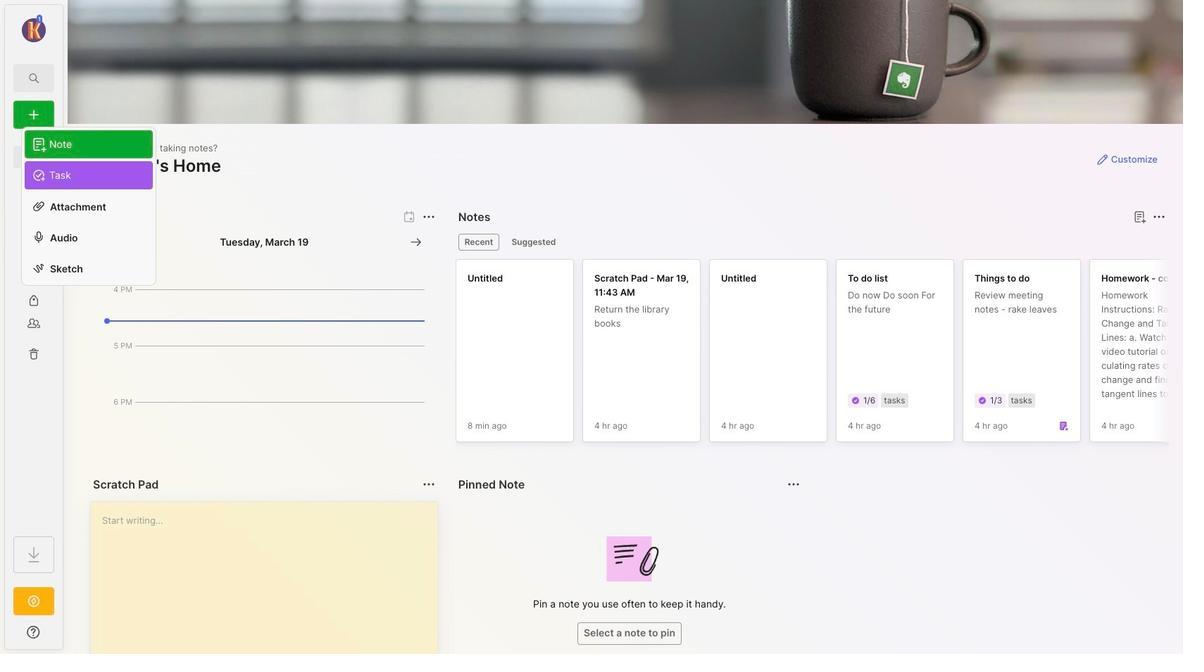 Task type: locate. For each thing, give the bounding box(es) containing it.
2 tab from the left
[[506, 234, 563, 251]]

tab list
[[459, 234, 1164, 251]]

tree
[[5, 137, 63, 524]]

Start writing… text field
[[102, 502, 437, 655]]

upgrade image
[[25, 593, 42, 610]]

tab
[[459, 234, 500, 251], [506, 234, 563, 251]]

main element
[[0, 0, 68, 655]]

row group
[[456, 259, 1184, 451]]

0 horizontal spatial tab
[[459, 234, 500, 251]]

tree inside main element
[[5, 137, 63, 524]]

edit search image
[[25, 70, 42, 87]]

WHAT'S NEW field
[[5, 622, 63, 644]]

click to expand image
[[62, 629, 72, 645]]

more actions image
[[420, 209, 437, 225], [1151, 209, 1168, 225], [420, 476, 437, 493], [786, 476, 803, 493]]

1 horizontal spatial tab
[[506, 234, 563, 251]]

More actions field
[[419, 207, 439, 227], [1150, 207, 1170, 227], [419, 475, 439, 495], [785, 475, 804, 495]]



Task type: vqa. For each thing, say whether or not it's contained in the screenshot.
the Tags
no



Task type: describe. For each thing, give the bounding box(es) containing it.
note creation menu element
[[25, 128, 153, 190]]

Choose date to view field
[[220, 235, 309, 249]]

1 tab from the left
[[459, 234, 500, 251]]

home image
[[27, 150, 41, 164]]

Account field
[[5, 13, 63, 44]]



